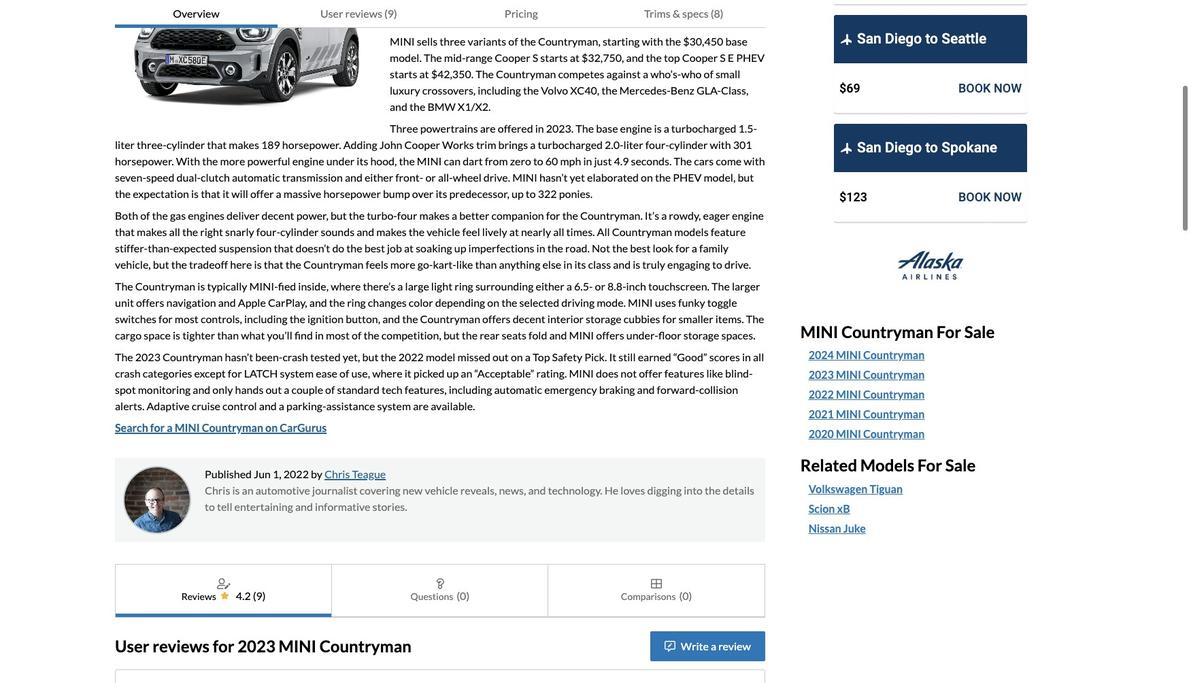 Task type: vqa. For each thing, say whether or not it's contained in the screenshot.
Start now button
no



Task type: locate. For each thing, give the bounding box(es) containing it.
4.9
[[614, 154, 629, 167]]

0 vertical spatial turbocharged
[[671, 122, 736, 135]]

four- inside 'both of the gas engines deliver decent power, but the turbo-four makes a better companion for the countryman. it's a rowdy, eager engine that makes all the right snarly four-cylinder sounds and makes the vehicle feel lively at nearly all times. all countryman models feature stiffer-than-expected suspension that doesn't do the best job at soaking up imperfections in the road. not the best look for a family vehicle, but the tradeoff here is that the countryman feels more go-kart-like than anything else in its class and is truly engaging to drive.'
[[256, 225, 280, 238]]

reviews for for
[[153, 636, 210, 656]]

write
[[681, 640, 709, 652]]

model
[[426, 350, 455, 363]]

0 vertical spatial either
[[365, 171, 393, 184]]

the up clutch
[[202, 154, 218, 167]]

base up 2.0-
[[596, 122, 618, 135]]

1 horizontal spatial its
[[436, 187, 447, 200]]

1 horizontal spatial out
[[493, 350, 509, 363]]

a inside button
[[711, 640, 716, 652]]

in inside the 2023 countryman hasn't been-crash tested yet, but the 2022 model missed out on a top safety pick. it still earned "good" scores in all crash categories except for latch system ease of use, where it picked up an "acceptable" rating. mini does not offer features like blind- spot monitoring and only hands out a couple of standard tech features, including automatic emergency braking and forward-collision alerts. adaptive cruise control and a parking-assistance system are available.
[[742, 350, 751, 363]]

the up ignition
[[329, 296, 345, 309]]

0 vertical spatial its
[[357, 154, 368, 167]]

1 vertical spatial than
[[217, 329, 239, 342]]

0 horizontal spatial an
[[242, 484, 253, 497]]

most down ignition
[[326, 329, 350, 342]]

hasn't inside the three powertrains are offered in 2023. the base engine is a turbocharged 1.5- liter three-cylinder that makes 189 horsepower. adding john cooper works trim brings a turbocharged 2.0-liter four-cylinder with 301 horsepower. with the more powerful engine under its hood, the mini can dart from zero to 60 mph in just 4.9 seconds. the cars come with seven-speed dual-clutch automatic transmission and either front- or all-wheel drive. mini hasn't yet elaborated on the phev model, but the expectation is that it will offer a massive horsepower bump over its predecessor, up to 322 ponies.
[[539, 171, 568, 184]]

1 vertical spatial with
[[710, 138, 731, 151]]

the left "gas"
[[152, 209, 168, 222]]

sale for related models for sale
[[945, 455, 976, 475]]

"good"
[[674, 350, 707, 363]]

but inside the three powertrains are offered in 2023. the base engine is a turbocharged 1.5- liter three-cylinder that makes 189 horsepower. adding john cooper works trim brings a turbocharged 2.0-liter four-cylinder with 301 horsepower. with the more powerful engine under its hood, the mini can dart from zero to 60 mph in just 4.9 seconds. the cars come with seven-speed dual-clutch automatic transmission and either front- or all-wheel drive. mini hasn't yet elaborated on the phev model, but the expectation is that it will offer a massive horsepower bump over its predecessor, up to 322 ponies.
[[738, 171, 754, 184]]

job
[[387, 242, 402, 254]]

1 vertical spatial automatic
[[494, 383, 542, 396]]

1 horizontal spatial it
[[405, 367, 411, 380]]

engine up the feature on the top right of the page
[[732, 209, 764, 222]]

where right inside,
[[331, 280, 361, 293]]

where
[[331, 280, 361, 293], [372, 367, 402, 380]]

th large image
[[651, 578, 662, 589]]

1 vertical spatial up
[[454, 242, 466, 254]]

1 vertical spatial chris
[[205, 484, 230, 497]]

0 horizontal spatial reviews
[[153, 636, 210, 656]]

a
[[643, 67, 648, 80], [664, 122, 669, 135], [530, 138, 536, 151], [276, 187, 281, 200], [452, 209, 457, 222], [661, 209, 667, 222], [692, 242, 697, 254], [398, 280, 403, 293], [567, 280, 572, 293], [525, 350, 531, 363], [284, 383, 289, 396], [279, 399, 284, 412], [167, 421, 173, 434], [711, 640, 716, 652]]

what
[[241, 329, 265, 342]]

like up collision
[[707, 367, 723, 380]]

2020 mini countryman link up models
[[809, 426, 925, 443]]

of inside the countryman is typically mini-fied inside, where there's a large light ring surrounding either a 6.5- or 8.8-inch touchscreen. the larger unit offers navigation and apple carplay, and the ring changes color depending on the selected driving mode. mini uses funky toggle switches for most controls, including the ignition button, and the countryman offers decent interior storage cubbies for smaller items. the cargo space is tighter than what you'll find in most of the competition, but the rear seats fold and mini offers under-floor storage spaces.
[[352, 329, 362, 342]]

engine inside 'both of the gas engines deliver decent power, but the turbo-four makes a better companion for the countryman. it's a rowdy, eager engine that makes all the right snarly four-cylinder sounds and makes the vehicle feel lively at nearly all times. all countryman models feature stiffer-than-expected suspension that doesn't do the best job at soaking up imperfections in the road. not the best look for a family vehicle, but the tradeoff here is that the countryman feels more go-kart-like than anything else in its class and is truly engaging to drive.'
[[732, 209, 764, 222]]

automatic inside the 2023 countryman hasn't been-crash tested yet, but the 2022 model missed out on a top safety pick. it still earned "good" scores in all crash categories except for latch system ease of use, where it picked up an "acceptable" rating. mini does not offer features like blind- spot monitoring and only hands out a couple of standard tech features, including automatic emergency braking and forward-collision alerts. adaptive cruise control and a parking-assistance system are available.
[[494, 383, 542, 396]]

0 vertical spatial phev
[[736, 51, 765, 64]]

either up selected
[[536, 280, 565, 293]]

bmw
[[428, 100, 456, 113]]

tab list
[[115, 0, 765, 28], [115, 564, 765, 618]]

(0) for questions (0)
[[457, 589, 470, 602]]

reviews count element
[[253, 588, 266, 604]]

than inside the countryman is typically mini-fied inside, where there's a large light ring surrounding either a 6.5- or 8.8-inch touchscreen. the larger unit offers navigation and apple carplay, and the ring changes color depending on the selected driving mode. mini uses funky toggle switches for most controls, including the ignition button, and the countryman offers decent interior storage cubbies for smaller items. the cargo space is tighter than what you'll find in most of the competition, but the rear seats fold and mini offers under-floor storage spaces.
[[217, 329, 239, 342]]

horsepower
[[323, 187, 381, 200]]

best up truly at the right top of the page
[[630, 242, 651, 254]]

(0) right the 'th large' icon
[[679, 589, 692, 602]]

yet
[[570, 171, 585, 184]]

cylinder for 189
[[669, 138, 708, 151]]

1 horizontal spatial like
[[707, 367, 723, 380]]

1 horizontal spatial four-
[[645, 138, 669, 151]]

the down expected
[[171, 258, 187, 271]]

the left rear
[[462, 329, 478, 342]]

more inside 'both of the gas engines deliver decent power, but the turbo-four makes a better companion for the countryman. it's a rowdy, eager engine that makes all the right snarly four-cylinder sounds and makes the vehicle feel lively at nearly all times. all countryman models feature stiffer-than-expected suspension that doesn't do the best job at soaking up imperfections in the road. not the best look for a family vehicle, but the tradeoff here is that the countryman feels more go-kart-like than anything else in its class and is truly engaging to drive.'
[[390, 258, 416, 271]]

review
[[719, 640, 751, 652]]

rowdy,
[[669, 209, 701, 222]]

range
[[466, 51, 493, 64]]

2 horizontal spatial with
[[744, 154, 765, 167]]

feel
[[462, 225, 480, 238]]

variants
[[468, 35, 506, 48]]

it left will on the top left of the page
[[223, 187, 229, 200]]

more up clutch
[[220, 154, 245, 167]]

2 vertical spatial 2023
[[238, 636, 275, 656]]

search for a mini countryman on cargurus link
[[115, 421, 327, 434]]

an down missed
[[461, 367, 472, 380]]

selected
[[520, 296, 559, 309]]

on down seconds.
[[641, 171, 653, 184]]

1 horizontal spatial chris
[[325, 467, 350, 480]]

1 vertical spatial drive.
[[725, 258, 751, 271]]

0 vertical spatial for
[[937, 322, 961, 341]]

1 horizontal spatial with
[[710, 138, 731, 151]]

for down 322
[[546, 209, 560, 222]]

1 vertical spatial offers
[[482, 312, 511, 325]]

storage down smaller
[[684, 329, 719, 342]]

for for countryman
[[937, 322, 961, 341]]

either inside the three powertrains are offered in 2023. the base engine is a turbocharged 1.5- liter three-cylinder that makes 189 horsepower. adding john cooper works trim brings a turbocharged 2.0-liter four-cylinder with 301 horsepower. with the more powerful engine under its hood, the mini can dart from zero to 60 mph in just 4.9 seconds. the cars come with seven-speed dual-clutch automatic transmission and either front- or all-wheel drive. mini hasn't yet elaborated on the phev model, but the expectation is that it will offer a massive horsepower bump over its predecessor, up to 322 ponies.
[[365, 171, 393, 184]]

1 vertical spatial turbocharged
[[538, 138, 603, 151]]

turbocharged up mph
[[538, 138, 603, 151]]

including up x1/x2.
[[478, 84, 521, 97]]

four- up suspension
[[256, 225, 280, 238]]

cylinder for countryman.
[[280, 225, 319, 238]]

1 horizontal spatial most
[[326, 329, 350, 342]]

1 horizontal spatial more
[[390, 258, 416, 271]]

0 horizontal spatial s
[[533, 51, 538, 64]]

to left 322
[[526, 187, 536, 200]]

items.
[[716, 312, 744, 325]]

space
[[144, 329, 171, 342]]

1 vertical spatial decent
[[513, 312, 545, 325]]

offers up it
[[596, 329, 624, 342]]

uses
[[655, 296, 676, 309]]

0 horizontal spatial are
[[413, 399, 429, 412]]

where up the "tech"
[[372, 367, 402, 380]]

0 horizontal spatial phev
[[673, 171, 702, 184]]

interior
[[548, 312, 584, 325]]

0 horizontal spatial system
[[280, 367, 314, 380]]

2 vertical spatial up
[[447, 367, 459, 380]]

comparisons (0)
[[621, 589, 692, 602]]

trims & specs (8)
[[644, 7, 724, 20]]

1 tab list from the top
[[115, 0, 765, 28]]

0 vertical spatial 2023
[[135, 350, 161, 363]]

button,
[[346, 312, 380, 325]]

1 vertical spatial it
[[405, 367, 411, 380]]

with down 301 at right
[[744, 154, 765, 167]]

out up "acceptable"
[[493, 350, 509, 363]]

more
[[220, 154, 245, 167], [390, 258, 416, 271]]

volkswagen
[[809, 483, 868, 495]]

1 vertical spatial phev
[[673, 171, 702, 184]]

0 vertical spatial with
[[642, 35, 663, 48]]

seconds.
[[631, 154, 672, 167]]

2023 mini countryman link down mini countryman for sale
[[809, 367, 1061, 383]]

1 vertical spatial four-
[[256, 225, 280, 238]]

0 vertical spatial chris
[[325, 467, 350, 480]]

user
[[320, 7, 343, 20], [115, 636, 149, 656]]

0 horizontal spatial chris
[[205, 484, 230, 497]]

(9) right 4.2
[[253, 589, 266, 602]]

1 horizontal spatial cooper
[[495, 51, 530, 64]]

over
[[412, 187, 434, 200]]

1 horizontal spatial storage
[[684, 329, 719, 342]]

surrounding
[[476, 280, 534, 293]]

s left e
[[720, 51, 726, 64]]

turbocharged
[[671, 122, 736, 135], [538, 138, 603, 151]]

all down "gas"
[[169, 225, 180, 238]]

tell
[[217, 500, 232, 513]]

2022 down competition,
[[399, 350, 424, 363]]

1 horizontal spatial phev
[[736, 51, 765, 64]]

of inside 'both of the gas engines deliver decent power, but the turbo-four makes a better companion for the countryman. it's a rowdy, eager engine that makes all the right snarly four-cylinder sounds and makes the vehicle feel lively at nearly all times. all countryman models feature stiffer-than-expected suspension that doesn't do the best job at soaking up imperfections in the road. not the best look for a family vehicle, but the tradeoff here is that the countryman feels more go-kart-like than anything else in its class and is truly engaging to drive.'
[[140, 209, 150, 222]]

nissan
[[809, 522, 841, 535]]

user inside tab
[[320, 7, 343, 20]]

but inside the 2023 countryman hasn't been-crash tested yet, but the 2022 model missed out on a top safety pick. it still earned "good" scores in all crash categories except for latch system ease of use, where it picked up an "acceptable" rating. mini does not offer features like blind- spot monitoring and only hands out a couple of standard tech features, including automatic emergency braking and forward-collision alerts. adaptive cruise control and a parking-assistance system are available.
[[362, 350, 379, 363]]

a left better
[[452, 209, 457, 222]]

0 vertical spatial drive.
[[484, 171, 510, 184]]

2 vertical spatial its
[[575, 258, 586, 271]]

from
[[485, 154, 508, 167]]

gas
[[170, 209, 186, 222]]

0 vertical spatial system
[[280, 367, 314, 380]]

0 horizontal spatial all
[[169, 225, 180, 238]]

than
[[475, 258, 497, 271], [217, 329, 239, 342]]

small
[[716, 67, 740, 80]]

in inside the countryman is typically mini-fied inside, where there's a large light ring surrounding either a 6.5- or 8.8-inch touchscreen. the larger unit offers navigation and apple carplay, and the ring changes color depending on the selected driving mode. mini uses funky toggle switches for most controls, including the ignition button, and the countryman offers decent interior storage cubbies for smaller items. the cargo space is tighter than what you'll find in most of the competition, but the rear seats fold and mini offers under-floor storage spaces.
[[315, 329, 324, 342]]

1 horizontal spatial s
[[720, 51, 726, 64]]

tighter
[[182, 329, 215, 342]]

0 horizontal spatial base
[[596, 122, 618, 135]]

touchscreen.
[[648, 280, 710, 293]]

cooper down variants
[[495, 51, 530, 64]]

reviews for (9)
[[345, 7, 382, 20]]

1 horizontal spatial an
[[461, 367, 472, 380]]

up down feel on the top left
[[454, 242, 466, 254]]

0 vertical spatial including
[[478, 84, 521, 97]]

the down button,
[[364, 329, 379, 342]]

0 horizontal spatial liter
[[115, 138, 135, 151]]

0 vertical spatial automatic
[[232, 171, 280, 184]]

overview tab
[[115, 0, 278, 28]]

liter
[[115, 138, 135, 151], [624, 138, 643, 151]]

0 horizontal spatial four-
[[256, 225, 280, 238]]

of down the ease
[[325, 383, 335, 396]]

1 (0) from the left
[[457, 589, 470, 602]]

2022
[[399, 350, 424, 363], [809, 388, 834, 401], [284, 467, 309, 480]]

0 vertical spatial most
[[175, 312, 199, 325]]

in right the else
[[564, 258, 572, 271]]

depending
[[435, 296, 485, 309]]

1 horizontal spatial (0)
[[679, 589, 692, 602]]

yet,
[[343, 350, 360, 363]]

cylinder up cars
[[669, 138, 708, 151]]

2 liter from the left
[[624, 138, 643, 151]]

on inside the 2023 countryman hasn't been-crash tested yet, but the 2022 model missed out on a top safety pick. it still earned "good" scores in all crash categories except for latch system ease of use, where it picked up an "acceptable" rating. mini does not offer features like blind- spot monitoring and only hands out a couple of standard tech features, including automatic emergency braking and forward-collision alerts. adaptive cruise control and a parking-assistance system are available.
[[511, 350, 523, 363]]

mph
[[560, 154, 581, 167]]

comment alt edit image
[[665, 641, 675, 652]]

0 vertical spatial vehicle
[[427, 225, 460, 238]]

but up the sounds
[[331, 209, 347, 222]]

2 best from the left
[[630, 242, 651, 254]]

the right do
[[347, 242, 362, 254]]

decent inside the countryman is typically mini-fied inside, where there's a large light ring surrounding either a 6.5- or 8.8-inch touchscreen. the larger unit offers navigation and apple carplay, and the ring changes color depending on the selected driving mode. mini uses funky toggle switches for most controls, including the ignition button, and the countryman offers decent interior storage cubbies for smaller items. the cargo space is tighter than what you'll find in most of the competition, but the rear seats fold and mini offers under-floor storage spaces.
[[513, 312, 545, 325]]

cooper down the $30,450
[[682, 51, 718, 64]]

engines
[[188, 209, 225, 222]]

categories
[[143, 367, 192, 380]]

decent up fold
[[513, 312, 545, 325]]

0 vertical spatial user
[[320, 7, 343, 20]]

trims & specs (8) tab
[[603, 0, 765, 28]]

system up couple
[[280, 367, 314, 380]]

a left large at the top
[[398, 280, 403, 293]]

the down sells
[[424, 51, 442, 64]]

1 horizontal spatial offer
[[639, 367, 663, 380]]

cooper inside the three powertrains are offered in 2023. the base engine is a turbocharged 1.5- liter three-cylinder that makes 189 horsepower. adding john cooper works trim brings a turbocharged 2.0-liter four-cylinder with 301 horsepower. with the more powerful engine under its hood, the mini can dart from zero to 60 mph in just 4.9 seconds. the cars come with seven-speed dual-clutch automatic transmission and either front- or all-wheel drive. mini hasn't yet elaborated on the phev model, but the expectation is that it will offer a massive horsepower bump over its predecessor, up to 322 ponies.
[[405, 138, 440, 151]]

cubbies
[[624, 312, 660, 325]]

offers up rear
[[482, 312, 511, 325]]

else
[[543, 258, 561, 271]]

it inside the three powertrains are offered in 2023. the base engine is a turbocharged 1.5- liter three-cylinder that makes 189 horsepower. adding john cooper works trim brings a turbocharged 2.0-liter four-cylinder with 301 horsepower. with the more powerful engine under its hood, the mini can dart from zero to 60 mph in just 4.9 seconds. the cars come with seven-speed dual-clutch automatic transmission and either front- or all-wheel drive. mini hasn't yet elaborated on the phev model, but the expectation is that it will offer a massive horsepower bump over its predecessor, up to 322 ponies.
[[223, 187, 229, 200]]

control
[[223, 399, 257, 412]]

more inside the three powertrains are offered in 2023. the base engine is a turbocharged 1.5- liter three-cylinder that makes 189 horsepower. adding john cooper works trim brings a turbocharged 2.0-liter four-cylinder with 301 horsepower. with the more powerful engine under its hood, the mini can dart from zero to 60 mph in just 4.9 seconds. the cars come with seven-speed dual-clutch automatic transmission and either front- or all-wheel drive. mini hasn't yet elaborated on the phev model, but the expectation is that it will offer a massive horsepower bump over its predecessor, up to 322 ponies.
[[220, 154, 245, 167]]

advertisement element
[[829, 0, 1033, 309]]

including inside the 2023 countryman hasn't been-crash tested yet, but the 2022 model missed out on a top safety pick. it still earned "good" scores in all crash categories except for latch system ease of use, where it picked up an "acceptable" rating. mini does not offer features like blind- spot monitoring and only hands out a couple of standard tech features, including automatic emergency braking and forward-collision alerts. adaptive cruise control and a parking-assistance system are available.
[[449, 383, 492, 396]]

up inside 'both of the gas engines deliver decent power, but the turbo-four makes a better companion for the countryman. it's a rowdy, eager engine that makes all the right snarly four-cylinder sounds and makes the vehicle feel lively at nearly all times. all countryman models feature stiffer-than-expected suspension that doesn't do the best job at soaking up imperfections in the road. not the best look for a family vehicle, but the tradeoff here is that the countryman feels more go-kart-like than anything else in its class and is truly engaging to drive.'
[[454, 242, 466, 254]]

mini sells three variants of the countryman, starting with the $30,450 base model. the mid-range cooper s starts at $32,750, and the top cooper s e phev starts at $42,350. the countryman competes against a who's-who of small luxury crossovers, including the volvo xc40, the mercedes-benz gla-class, and the bmw x1/x2.
[[390, 35, 765, 113]]

1 vertical spatial vehicle
[[425, 484, 458, 497]]

to left tell
[[205, 500, 215, 513]]

2023 inside the 2023 countryman hasn't been-crash tested yet, but the 2022 model missed out on a top safety pick. it still earned "good" scores in all crash categories except for latch system ease of use, where it picked up an "acceptable" rating. mini does not offer features like blind- spot monitoring and only hands out a couple of standard tech features, including automatic emergency braking and forward-collision alerts. adaptive cruise control and a parking-assistance system are available.
[[135, 350, 161, 363]]

for down adaptive at bottom
[[150, 421, 165, 434]]

color
[[409, 296, 433, 309]]

and right news,
[[528, 484, 546, 497]]

1 vertical spatial 2022
[[809, 388, 834, 401]]

mini inside mini sells three variants of the countryman, starting with the $30,450 base model. the mid-range cooper s starts at $32,750, and the top cooper s e phev starts at $42,350. the countryman competes against a who's-who of small luxury crossovers, including the volvo xc40, the mercedes-benz gla-class, and the bmw x1/x2.
[[390, 35, 415, 48]]

the right 2023.
[[576, 122, 594, 135]]

vehicle
[[427, 225, 460, 238], [425, 484, 458, 497]]

1 vertical spatial offer
[[639, 367, 663, 380]]

picked
[[414, 367, 445, 380]]

up inside the three powertrains are offered in 2023. the base engine is a turbocharged 1.5- liter three-cylinder that makes 189 horsepower. adding john cooper works trim brings a turbocharged 2.0-liter four-cylinder with 301 horsepower. with the more powerful engine under its hood, the mini can dart from zero to 60 mph in just 4.9 seconds. the cars come with seven-speed dual-clutch automatic transmission and either front- or all-wheel drive. mini hasn't yet elaborated on the phev model, but the expectation is that it will offer a massive horsepower bump over its predecessor, up to 322 ponies.
[[512, 187, 524, 200]]

collision
[[699, 383, 738, 396]]

0 vertical spatial hasn't
[[539, 171, 568, 184]]

1 vertical spatial or
[[595, 280, 605, 293]]

e
[[728, 51, 734, 64]]

all left times.
[[553, 225, 564, 238]]

0 vertical spatial an
[[461, 367, 472, 380]]

makes up the than-
[[137, 225, 167, 238]]

0 horizontal spatial than
[[217, 329, 239, 342]]

phev inside mini sells three variants of the countryman, starting with the $30,450 base model. the mid-range cooper s starts at $32,750, and the top cooper s e phev starts at $42,350. the countryman competes against a who's-who of small luxury crossovers, including the volvo xc40, the mercedes-benz gla-class, and the bmw x1/x2.
[[736, 51, 765, 64]]

1 horizontal spatial are
[[480, 122, 496, 135]]

60
[[546, 154, 558, 167]]

reviews inside tab
[[345, 7, 382, 20]]

makes inside the three powertrains are offered in 2023. the base engine is a turbocharged 1.5- liter three-cylinder that makes 189 horsepower. adding john cooper works trim brings a turbocharged 2.0-liter four-cylinder with 301 horsepower. with the more powerful engine under its hood, the mini can dart from zero to 60 mph in just 4.9 seconds. the cars come with seven-speed dual-clutch automatic transmission and either front- or all-wheel drive. mini hasn't yet elaborated on the phev model, but the expectation is that it will offer a massive horsepower bump over its predecessor, up to 322 ponies.
[[229, 138, 259, 151]]

like down feel on the top left
[[456, 258, 473, 271]]

0 vertical spatial sale
[[965, 322, 995, 341]]

2023 down reviews count "element"
[[238, 636, 275, 656]]

1 vertical spatial for
[[918, 455, 942, 475]]

2023 inside 2024 mini countryman 2023 mini countryman 2022 mini countryman 2021 mini countryman 2020 mini countryman
[[809, 368, 834, 381]]

2023 for user reviews for 2023 mini countryman
[[238, 636, 275, 656]]

1 vertical spatial including
[[244, 312, 288, 325]]

0 horizontal spatial offer
[[250, 187, 274, 200]]

out down latch
[[266, 383, 282, 396]]

0 horizontal spatial drive.
[[484, 171, 510, 184]]

and down "hands"
[[259, 399, 277, 412]]

volkswagen tiguan link
[[809, 481, 903, 497]]

1 horizontal spatial where
[[372, 367, 402, 380]]

0 vertical spatial tab list
[[115, 0, 765, 28]]

that
[[207, 138, 227, 151], [201, 187, 221, 200], [115, 225, 135, 238], [274, 242, 294, 254], [264, 258, 283, 271]]

is right space
[[173, 329, 180, 342]]

comparisons count element
[[679, 588, 692, 604]]

turbo-
[[367, 209, 397, 222]]

2023
[[135, 350, 161, 363], [809, 368, 834, 381], [238, 636, 275, 656]]

1 horizontal spatial best
[[630, 242, 651, 254]]

three
[[440, 35, 466, 48]]

the down cargo
[[115, 350, 133, 363]]

except
[[194, 367, 226, 380]]

braking
[[599, 383, 635, 396]]

2 vertical spatial with
[[744, 154, 765, 167]]

1 vertical spatial storage
[[684, 329, 719, 342]]

an up entertaining
[[242, 484, 253, 497]]

where inside the countryman is typically mini-fied inside, where there's a large light ring surrounding either a 6.5- or 8.8-inch touchscreen. the larger unit offers navigation and apple carplay, and the ring changes color depending on the selected driving mode. mini uses funky toggle switches for most controls, including the ignition button, and the countryman offers decent interior storage cubbies for smaller items. the cargo space is tighter than what you'll find in most of the competition, but the rear seats fold and mini offers under-floor storage spaces.
[[331, 280, 361, 293]]

companion
[[492, 209, 544, 222]]

either down hood,
[[365, 171, 393, 184]]

decent down massive
[[262, 209, 294, 222]]

but down come
[[738, 171, 754, 184]]

ignition
[[308, 312, 344, 325]]

into
[[684, 484, 703, 497]]

x1/x2.
[[458, 100, 491, 113]]

four- inside the three powertrains are offered in 2023. the base engine is a turbocharged 1.5- liter three-cylinder that makes 189 horsepower. adding john cooper works trim brings a turbocharged 2.0-liter four-cylinder with 301 horsepower. with the more powerful engine under its hood, the mini can dart from zero to 60 mph in just 4.9 seconds. the cars come with seven-speed dual-clutch automatic transmission and either front- or all-wheel drive. mini hasn't yet elaborated on the phev model, but the expectation is that it will offer a massive horsepower bump over its predecessor, up to 322 ponies.
[[645, 138, 669, 151]]

on up "acceptable"
[[511, 350, 523, 363]]

2 vertical spatial including
[[449, 383, 492, 396]]

on inside the countryman is typically mini-fied inside, where there's a large light ring surrounding either a 6.5- or 8.8-inch touchscreen. the larger unit offers navigation and apple carplay, and the ring changes color depending on the selected driving mode. mini uses funky toggle switches for most controls, including the ignition button, and the countryman offers decent interior storage cubbies for smaller items. the cargo space is tighter than what you'll find in most of the competition, but the rear seats fold and mini offers under-floor storage spaces.
[[487, 296, 500, 309]]

reviews
[[181, 590, 216, 602]]

1 horizontal spatial reviews
[[345, 7, 382, 20]]

four-
[[645, 138, 669, 151], [256, 225, 280, 238]]

or
[[426, 171, 436, 184], [595, 280, 605, 293]]

0 horizontal spatial with
[[642, 35, 663, 48]]

that down both
[[115, 225, 135, 238]]

2 (0) from the left
[[679, 589, 692, 602]]

the 2023 countryman hasn't been-crash tested yet, but the 2022 model missed out on a top safety pick. it still earned "good" scores in all crash categories except for latch system ease of use, where it picked up an "acceptable" rating. mini does not offer features like blind- spot monitoring and only hands out a couple of standard tech features, including automatic emergency braking and forward-collision alerts. adaptive cruise control and a parking-assistance system are available.
[[115, 350, 764, 412]]

2023 mini countryman link
[[809, 367, 1061, 383], [809, 367, 925, 383]]

hood,
[[370, 154, 397, 167]]

does
[[596, 367, 619, 380]]

of right both
[[140, 209, 150, 222]]

vehicle right new
[[425, 484, 458, 497]]

crash down find
[[283, 350, 308, 363]]

under
[[326, 154, 355, 167]]

tech
[[382, 383, 403, 396]]

2023 down 2024
[[809, 368, 834, 381]]

eager
[[703, 209, 730, 222]]

fied
[[278, 280, 296, 293]]

0 horizontal spatial crash
[[115, 367, 141, 380]]

2 tab list from the top
[[115, 564, 765, 618]]

1 best from the left
[[364, 242, 385, 254]]

is inside published jun 1, 2022 by chris teague chris is an automotive journalist covering new vehicle reveals, news, and technology. he loves digging into the details to tell entertaining and informative stories.
[[232, 484, 240, 497]]

questions
[[411, 590, 453, 602]]

model.
[[390, 51, 422, 64]]

phev right e
[[736, 51, 765, 64]]

engine
[[620, 122, 652, 135], [292, 154, 324, 167], [732, 209, 764, 222]]

cylinder up with
[[166, 138, 205, 151]]

a up mercedes-
[[643, 67, 648, 80]]

an inside the 2023 countryman hasn't been-crash tested yet, but the 2022 model missed out on a top safety pick. it still earned "good" scores in all crash categories except for latch system ease of use, where it picked up an "acceptable" rating. mini does not offer features like blind- spot monitoring and only hands out a couple of standard tech features, including automatic emergency braking and forward-collision alerts. adaptive cruise control and a parking-assistance system are available.
[[461, 367, 472, 380]]

hasn't
[[539, 171, 568, 184], [225, 350, 253, 363]]

a left massive
[[276, 187, 281, 200]]

base inside the three powertrains are offered in 2023. the base engine is a turbocharged 1.5- liter three-cylinder that makes 189 horsepower. adding john cooper works trim brings a turbocharged 2.0-liter four-cylinder with 301 horsepower. with the more powerful engine under its hood, the mini can dart from zero to 60 mph in just 4.9 seconds. the cars come with seven-speed dual-clutch automatic transmission and either front- or all-wheel drive. mini hasn't yet elaborated on the phev model, but the expectation is that it will offer a massive horsepower bump over its predecessor, up to 322 ponies.
[[596, 122, 618, 135]]

liter left three-
[[115, 138, 135, 151]]

2 horizontal spatial cylinder
[[669, 138, 708, 151]]

in right find
[[315, 329, 324, 342]]

2 horizontal spatial 2023
[[809, 368, 834, 381]]

entertaining
[[234, 500, 293, 513]]

base inside mini sells three variants of the countryman, starting with the $30,450 base model. the mid-range cooper s starts at $32,750, and the top cooper s e phev starts at $42,350. the countryman competes against a who's-who of small luxury crossovers, including the volvo xc40, the mercedes-benz gla-class, and the bmw x1/x2.
[[726, 35, 748, 48]]

is
[[654, 122, 662, 135], [191, 187, 199, 200], [254, 258, 262, 271], [633, 258, 640, 271], [198, 280, 205, 293], [173, 329, 180, 342], [232, 484, 240, 497]]

0 horizontal spatial best
[[364, 242, 385, 254]]

cylinder inside 'both of the gas engines deliver decent power, but the turbo-four makes a better companion for the countryman. it's a rowdy, eager engine that makes all the right snarly four-cylinder sounds and makes the vehicle feel lively at nearly all times. all countryman models feature stiffer-than-expected suspension that doesn't do the best job at soaking up imperfections in the road. not the best look for a family vehicle, but the tradeoff here is that the countryman feels more go-kart-like than anything else in its class and is truly engaging to drive.'
[[280, 225, 319, 238]]

makes left 189
[[229, 138, 259, 151]]

navigation
[[166, 296, 216, 309]]

1 horizontal spatial hasn't
[[539, 171, 568, 184]]

its down adding
[[357, 154, 368, 167]]

volkswagen tiguan scion xb nissan juke
[[809, 483, 903, 535]]

including inside the countryman is typically mini-fied inside, where there's a large light ring surrounding either a 6.5- or 8.8-inch touchscreen. the larger unit offers navigation and apple carplay, and the ring changes color depending on the selected driving mode. mini uses funky toggle switches for most controls, including the ignition button, and the countryman offers decent interior storage cubbies for smaller items. the cargo space is tighter than what you'll find in most of the competition, but the rear seats fold and mini offers under-floor storage spaces.
[[244, 312, 288, 325]]

countryman inside mini sells three variants of the countryman, starting with the $30,450 base model. the mid-range cooper s starts at $32,750, and the top cooper s e phev starts at $42,350. the countryman competes against a who's-who of small luxury crossovers, including the volvo xc40, the mercedes-benz gla-class, and the bmw x1/x2.
[[496, 67, 556, 80]]

1 horizontal spatial 2023
[[238, 636, 275, 656]]

user for user reviews for 2023 mini countryman
[[115, 636, 149, 656]]

1 horizontal spatial liter
[[624, 138, 643, 151]]

four- for snarly
[[256, 225, 280, 238]]

0 vertical spatial up
[[512, 187, 524, 200]]

0 horizontal spatial user
[[115, 636, 149, 656]]

system
[[280, 367, 314, 380], [377, 399, 411, 412]]

(0) right question image
[[457, 589, 470, 602]]

2 horizontal spatial cooper
[[682, 51, 718, 64]]

the inside published jun 1, 2022 by chris teague chris is an automotive journalist covering new vehicle reveals, news, and technology. he loves digging into the details to tell entertaining and informative stories.
[[705, 484, 721, 497]]

funky
[[678, 296, 705, 309]]

0 horizontal spatial where
[[331, 280, 361, 293]]

0 horizontal spatial (0)
[[457, 589, 470, 602]]



Task type: describe. For each thing, give the bounding box(es) containing it.
the up competition,
[[402, 312, 418, 325]]

the down against
[[602, 84, 617, 97]]

works
[[442, 138, 474, 151]]

in left just
[[583, 154, 592, 167]]

the down the horsepower in the left top of the page
[[349, 209, 365, 222]]

2022 inside published jun 1, 2022 by chris teague chris is an automotive journalist covering new vehicle reveals, news, and technology. he loves digging into the details to tell entertaining and informative stories.
[[284, 467, 309, 480]]

typically
[[207, 280, 247, 293]]

published
[[205, 467, 252, 480]]

the up find
[[290, 312, 305, 325]]

a left parking-
[[279, 399, 284, 412]]

the down the four
[[409, 225, 425, 238]]

like inside 'both of the gas engines deliver decent power, but the turbo-four makes a better companion for the countryman. it's a rowdy, eager engine that makes all the right snarly four-cylinder sounds and makes the vehicle feel lively at nearly all times. all countryman models feature stiffer-than-expected suspension that doesn't do the best job at soaking up imperfections in the road. not the best look for a family vehicle, but the tradeoff here is that the countryman feels more go-kart-like than anything else in its class and is truly engaging to drive.'
[[456, 258, 473, 271]]

the down seconds.
[[655, 171, 671, 184]]

2 vertical spatial offers
[[596, 329, 624, 342]]

and down inside,
[[309, 296, 327, 309]]

2024
[[809, 349, 834, 362]]

family
[[699, 242, 729, 254]]

and down luxury
[[390, 100, 408, 113]]

a right brings at top
[[530, 138, 536, 151]]

automatic inside the three powertrains are offered in 2023. the base engine is a turbocharged 1.5- liter three-cylinder that makes 189 horsepower. adding john cooper works trim brings a turbocharged 2.0-liter four-cylinder with 301 horsepower. with the more powerful engine under its hood, the mini can dart from zero to 60 mph in just 4.9 seconds. the cars come with seven-speed dual-clutch automatic transmission and either front- or all-wheel drive. mini hasn't yet elaborated on the phev model, but the expectation is that it will offer a massive horsepower bump over its predecessor, up to 322 ponies.
[[232, 171, 280, 184]]

is left truly at the right top of the page
[[633, 258, 640, 271]]

questions count element
[[457, 588, 470, 604]]

pricing
[[505, 7, 538, 20]]

feature
[[711, 225, 746, 238]]

john
[[379, 138, 402, 151]]

better
[[459, 209, 489, 222]]

missed
[[458, 350, 491, 363]]

is down dual-
[[191, 187, 199, 200]]

the inside the 2023 countryman hasn't been-crash tested yet, but the 2022 model missed out on a top safety pick. it still earned "good" scores in all crash categories except for latch system ease of use, where it picked up an "acceptable" rating. mini does not offer features like blind- spot monitoring and only hands out a couple of standard tech features, including automatic emergency braking and forward-collision alerts. adaptive cruise control and a parking-assistance system are available.
[[115, 350, 133, 363]]

like inside the 2023 countryman hasn't been-crash tested yet, but the 2022 model missed out on a top safety pick. it still earned "good" scores in all crash categories except for latch system ease of use, where it picked up an "acceptable" rating. mini does not offer features like blind- spot monitoring and only hands out a couple of standard tech features, including automatic emergency braking and forward-collision alerts. adaptive cruise control and a parking-assistance system are available.
[[707, 367, 723, 380]]

is right here
[[254, 258, 262, 271]]

of up gla-
[[704, 67, 714, 80]]

at right job
[[404, 242, 414, 254]]

drive. inside 'both of the gas engines deliver decent power, but the turbo-four makes a better companion for the countryman. it's a rowdy, eager engine that makes all the right snarly four-cylinder sounds and makes the vehicle feel lively at nearly all times. all countryman models feature stiffer-than-expected suspension that doesn't do the best job at soaking up imperfections in the road. not the best look for a family vehicle, but the tradeoff here is that the countryman feels more go-kart-like than anything else in its class and is truly engaging to drive.'
[[725, 258, 751, 271]]

for up engaging
[[676, 242, 690, 254]]

couple
[[292, 383, 323, 396]]

chris teague link
[[325, 467, 386, 480]]

a right it's
[[661, 209, 667, 222]]

for for models
[[918, 455, 942, 475]]

is up seconds.
[[654, 122, 662, 135]]

makes up job
[[376, 225, 407, 238]]

in down nearly
[[537, 242, 545, 254]]

the up expected
[[182, 225, 198, 238]]

scion xb link
[[809, 501, 850, 517]]

at down the countryman,
[[570, 51, 580, 64]]

countryman inside the 2023 countryman hasn't been-crash tested yet, but the 2022 model missed out on a top safety pick. it still earned "good" scores in all crash categories except for latch system ease of use, where it picked up an "acceptable" rating. mini does not offer features like blind- spot monitoring and only hands out a couple of standard tech features, including automatic emergency braking and forward-collision alerts. adaptive cruise control and a parking-assistance system are available.
[[163, 350, 223, 363]]

features
[[665, 367, 704, 380]]

digging
[[647, 484, 682, 497]]

including inside mini sells three variants of the countryman, starting with the $30,450 base model. the mid-range cooper s starts at $32,750, and the top cooper s e phev starts at $42,350. the countryman competes against a who's-who of small luxury crossovers, including the volvo xc40, the mercedes-benz gla-class, and the bmw x1/x2.
[[478, 84, 521, 97]]

mid-
[[444, 51, 466, 64]]

mercedes-
[[620, 84, 671, 97]]

an inside published jun 1, 2022 by chris teague chris is an automotive journalist covering new vehicle reveals, news, and technology. he loves digging into the details to tell entertaining and informative stories.
[[242, 484, 253, 497]]

2024 mini countryman 2023 mini countryman 2022 mini countryman 2021 mini countryman 2020 mini countryman
[[809, 349, 925, 440]]

to inside published jun 1, 2022 by chris teague chris is an automotive journalist covering new vehicle reveals, news, and technology. he loves digging into the details to tell entertaining and informative stories.
[[205, 500, 215, 513]]

2020 mini countryman link up 'related models for sale'
[[809, 426, 1061, 443]]

controls,
[[201, 312, 242, 325]]

1 vertical spatial horsepower.
[[115, 154, 174, 167]]

are inside the 2023 countryman hasn't been-crash tested yet, but the 2022 model missed out on a top safety pick. it still earned "good" scores in all crash categories except for latch system ease of use, where it picked up an "acceptable" rating. mini does not offer features like blind- spot monitoring and only hands out a couple of standard tech features, including automatic emergency braking and forward-collision alerts. adaptive cruise control and a parking-assistance system are available.
[[413, 399, 429, 412]]

its inside 'both of the gas engines deliver decent power, but the turbo-four makes a better companion for the countryman. it's a rowdy, eager engine that makes all the right snarly four-cylinder sounds and makes the vehicle feel lively at nearly all times. all countryman models feature stiffer-than-expected suspension that doesn't do the best job at soaking up imperfections in the road. not the best look for a family vehicle, but the tradeoff here is that the countryman feels more go-kart-like than anything else in its class and is truly engaging to drive.'
[[575, 258, 586, 271]]

on inside the three powertrains are offered in 2023. the base engine is a turbocharged 1.5- liter three-cylinder that makes 189 horsepower. adding john cooper works trim brings a turbocharged 2.0-liter four-cylinder with 301 horsepower. with the more powerful engine under its hood, the mini can dart from zero to 60 mph in just 4.9 seconds. the cars come with seven-speed dual-clutch automatic transmission and either front- or all-wheel drive. mini hasn't yet elaborated on the phev model, but the expectation is that it will offer a massive horsepower bump over its predecessor, up to 322 ponies.
[[641, 171, 653, 184]]

search
[[115, 421, 148, 434]]

news,
[[499, 484, 526, 497]]

2023 mini countryman link down 2024
[[809, 367, 925, 383]]

and up "8.8-"
[[613, 258, 631, 271]]

seven-
[[115, 171, 146, 184]]

for up space
[[159, 312, 173, 325]]

1 liter from the left
[[115, 138, 135, 151]]

that down clutch
[[201, 187, 221, 200]]

all inside the 2023 countryman hasn't been-crash tested yet, but the 2022 model missed out on a top safety pick. it still earned "good" scores in all crash categories except for latch system ease of use, where it picked up an "acceptable" rating. mini does not offer features like blind- spot monitoring and only hands out a couple of standard tech features, including automatic emergency braking and forward-collision alerts. adaptive cruise control and a parking-assistance system are available.
[[753, 350, 764, 363]]

new
[[403, 484, 423, 497]]

do
[[332, 242, 344, 254]]

0 horizontal spatial cylinder
[[166, 138, 205, 151]]

of left use,
[[340, 367, 349, 380]]

related
[[801, 455, 857, 475]]

a down adaptive at bottom
[[167, 421, 173, 434]]

competes
[[558, 67, 605, 80]]

vehicle inside published jun 1, 2022 by chris teague chris is an automotive journalist covering new vehicle reveals, news, and technology. he loves digging into the details to tell entertaining and informative stories.
[[425, 484, 458, 497]]

0 vertical spatial offers
[[136, 296, 164, 309]]

where inside the 2023 countryman hasn't been-crash tested yet, but the 2022 model missed out on a top safety pick. it still earned "good" scores in all crash categories except for latch system ease of use, where it picked up an "acceptable" rating. mini does not offer features like blind- spot monitoring and only hands out a couple of standard tech features, including automatic emergency braking and forward-collision alerts. adaptive cruise control and a parking-assistance system are available.
[[372, 367, 402, 380]]

under-
[[626, 329, 659, 342]]

and right braking
[[637, 383, 655, 396]]

the up toggle
[[712, 280, 730, 293]]

0 vertical spatial storage
[[586, 312, 622, 325]]

overview
[[173, 7, 220, 20]]

tested
[[310, 350, 341, 363]]

0 vertical spatial starts
[[540, 51, 568, 64]]

the up the else
[[547, 242, 563, 254]]

is up navigation
[[198, 280, 205, 293]]

0 vertical spatial out
[[493, 350, 509, 363]]

loves
[[621, 484, 645, 497]]

chris teague automotive journalist image
[[123, 466, 191, 534]]

power,
[[296, 209, 328, 222]]

drive. inside the three powertrains are offered in 2023. the base engine is a turbocharged 1.5- liter three-cylinder that makes 189 horsepower. adding john cooper works trim brings a turbocharged 2.0-liter four-cylinder with 301 horsepower. with the more powerful engine under its hood, the mini can dart from zero to 60 mph in just 4.9 seconds. the cars come with seven-speed dual-clutch automatic transmission and either front- or all-wheel drive. mini hasn't yet elaborated on the phev model, but the expectation is that it will offer a massive horsepower bump over its predecessor, up to 322 ponies.
[[484, 171, 510, 184]]

standard
[[337, 383, 380, 396]]

and down typically
[[218, 296, 236, 309]]

dart
[[463, 154, 483, 167]]

against
[[607, 67, 641, 80]]

but inside the countryman is typically mini-fied inside, where there's a large light ring surrounding either a 6.5- or 8.8-inch touchscreen. the larger unit offers navigation and apple carplay, and the ring changes color depending on the selected driving mode. mini uses funky toggle switches for most controls, including the ignition button, and the countryman offers decent interior storage cubbies for smaller items. the cargo space is tighter than what you'll find in most of the competition, but the rear seats fold and mini offers under-floor storage spaces.
[[444, 329, 460, 342]]

features,
[[405, 383, 447, 396]]

0 vertical spatial horsepower.
[[282, 138, 341, 151]]

189
[[261, 138, 280, 151]]

there's
[[363, 280, 395, 293]]

are inside the three powertrains are offered in 2023. the base engine is a turbocharged 1.5- liter three-cylinder that makes 189 horsepower. adding john cooper works trim brings a turbocharged 2.0-liter four-cylinder with 301 horsepower. with the more powerful engine under its hood, the mini can dart from zero to 60 mph in just 4.9 seconds. the cars come with seven-speed dual-clutch automatic transmission and either front- or all-wheel drive. mini hasn't yet elaborated on the phev model, but the expectation is that it will offer a massive horsepower bump over its predecessor, up to 322 ponies.
[[480, 122, 496, 135]]

class
[[588, 258, 611, 271]]

monitoring
[[138, 383, 191, 396]]

forward-
[[657, 383, 699, 396]]

for down reviews
[[213, 636, 234, 656]]

1 vertical spatial out
[[266, 383, 282, 396]]

inside,
[[298, 280, 329, 293]]

sale for mini countryman for sale
[[965, 322, 995, 341]]

changes
[[368, 296, 407, 309]]

who
[[681, 67, 702, 80]]

on left cargurus
[[265, 421, 278, 434]]

1 vertical spatial (9)
[[253, 589, 266, 602]]

phev inside the three powertrains are offered in 2023. the base engine is a turbocharged 1.5- liter three-cylinder that makes 189 horsepower. adding john cooper works trim brings a turbocharged 2.0-liter four-cylinder with 301 horsepower. with the more powerful engine under its hood, the mini can dart from zero to 60 mph in just 4.9 seconds. the cars come with seven-speed dual-clutch automatic transmission and either front- or all-wheel drive. mini hasn't yet elaborated on the phev model, but the expectation is that it will offer a massive horsepower bump over its predecessor, up to 322 ponies.
[[673, 171, 702, 184]]

feels
[[366, 258, 388, 271]]

0 horizontal spatial most
[[175, 312, 199, 325]]

2 s from the left
[[720, 51, 726, 64]]

the down range
[[476, 67, 494, 80]]

0 horizontal spatial turbocharged
[[538, 138, 603, 151]]

elaborated
[[587, 171, 639, 184]]

1 vertical spatial system
[[377, 399, 411, 412]]

user reviews (9) tab
[[278, 0, 440, 28]]

0 horizontal spatial engine
[[292, 154, 324, 167]]

offer inside the three powertrains are offered in 2023. the base engine is a turbocharged 1.5- liter three-cylinder that makes 189 horsepower. adding john cooper works trim brings a turbocharged 2.0-liter four-cylinder with 301 horsepower. with the more powerful engine under its hood, the mini can dart from zero to 60 mph in just 4.9 seconds. the cars come with seven-speed dual-clutch automatic transmission and either front- or all-wheel drive. mini hasn't yet elaborated on the phev model, but the expectation is that it will offer a massive horsepower bump over its predecessor, up to 322 ponies.
[[250, 187, 274, 200]]

1 horizontal spatial offers
[[482, 312, 511, 325]]

vehicle inside 'both of the gas engines deliver decent power, but the turbo-four makes a better companion for the countryman. it's a rowdy, eager engine that makes all the right snarly four-cylinder sounds and makes the vehicle feel lively at nearly all times. all countryman models feature stiffer-than-expected suspension that doesn't do the best job at soaking up imperfections in the road. not the best look for a family vehicle, but the tradeoff here is that the countryman feels more go-kart-like than anything else in its class and is truly engaging to drive.'
[[427, 225, 460, 238]]

for up floor
[[662, 312, 677, 325]]

2023 mini countryman image
[[115, 0, 376, 110]]

or inside the three powertrains are offered in 2023. the base engine is a turbocharged 1.5- liter three-cylinder that makes 189 horsepower. adding john cooper works trim brings a turbocharged 2.0-liter four-cylinder with 301 horsepower. with the more powerful engine under its hood, the mini can dart from zero to 60 mph in just 4.9 seconds. the cars come with seven-speed dual-clutch automatic transmission and either front- or all-wheel drive. mini hasn't yet elaborated on the phev model, but the expectation is that it will offer a massive horsepower bump over its predecessor, up to 322 ponies.
[[426, 171, 436, 184]]

spot
[[115, 383, 136, 396]]

reveals,
[[461, 484, 497, 497]]

anything
[[499, 258, 540, 271]]

it inside the 2023 countryman hasn't been-crash tested yet, but the 2022 model missed out on a top safety pick. it still earned "good" scores in all crash categories except for latch system ease of use, where it picked up an "acceptable" rating. mini does not offer features like blind- spot monitoring and only hands out a couple of standard tech features, including automatic emergency braking and forward-collision alerts. adaptive cruise control and a parking-assistance system are available.
[[405, 367, 411, 380]]

up inside the 2023 countryman hasn't been-crash tested yet, but the 2022 model missed out on a top safety pick. it still earned "good" scores in all crash categories except for latch system ease of use, where it picked up an "acceptable" rating. mini does not offer features like blind- spot monitoring and only hands out a couple of standard tech features, including automatic emergency braking and forward-collision alerts. adaptive cruise control and a parking-assistance system are available.
[[447, 367, 459, 380]]

gla-
[[697, 84, 721, 97]]

user for user reviews (9)
[[320, 7, 343, 20]]

tab list containing 4.2
[[115, 564, 765, 618]]

the down seven-
[[115, 187, 131, 200]]

user edit image
[[217, 578, 230, 589]]

the left volvo
[[523, 84, 539, 97]]

at down model.
[[419, 67, 429, 80]]

for inside the 2023 countryman hasn't been-crash tested yet, but the 2022 model missed out on a top safety pick. it still earned "good" scores in all crash categories except for latch system ease of use, where it picked up an "acceptable" rating. mini does not offer features like blind- spot monitoring and only hands out a couple of standard tech features, including automatic emergency braking and forward-collision alerts. adaptive cruise control and a parking-assistance system are available.
[[228, 367, 242, 380]]

both of the gas engines deliver decent power, but the turbo-four makes a better companion for the countryman. it's a rowdy, eager engine that makes all the right snarly four-cylinder sounds and makes the vehicle feel lively at nearly all times. all countryman models feature stiffer-than-expected suspension that doesn't do the best job at soaking up imperfections in the road. not the best look for a family vehicle, but the tradeoff here is that the countryman feels more go-kart-like than anything else in its class and is truly engaging to drive.
[[115, 209, 764, 271]]

in left 2023.
[[535, 122, 544, 135]]

search for a mini countryman on cargurus
[[115, 421, 327, 434]]

but down the than-
[[153, 258, 169, 271]]

that up clutch
[[207, 138, 227, 151]]

top
[[533, 350, 550, 363]]

earned
[[638, 350, 671, 363]]

stiffer-
[[115, 242, 148, 254]]

1 horizontal spatial ring
[[455, 280, 473, 293]]

four- for liter
[[645, 138, 669, 151]]

that left doesn't
[[274, 242, 294, 254]]

1 s from the left
[[533, 51, 538, 64]]

engaging
[[667, 258, 710, 271]]

deliver
[[227, 209, 260, 222]]

of right variants
[[508, 35, 518, 48]]

or inside the countryman is typically mini-fied inside, where there's a large light ring surrounding either a 6.5- or 8.8-inch touchscreen. the larger unit offers navigation and apple carplay, and the ring changes color depending on the selected driving mode. mini uses funky toggle switches for most controls, including the ignition button, and the countryman offers decent interior storage cubbies for smaller items. the cargo space is tighter than what you'll find in most of the competition, but the rear seats fold and mini offers under-floor storage spaces.
[[595, 280, 605, 293]]

322
[[538, 187, 557, 200]]

8.8-
[[608, 280, 626, 293]]

1 horizontal spatial all
[[553, 225, 564, 238]]

than-
[[148, 242, 173, 254]]

301
[[733, 138, 752, 151]]

to inside 'both of the gas engines deliver decent power, but the turbo-four makes a better companion for the countryman. it's a rowdy, eager engine that makes all the right snarly four-cylinder sounds and makes the vehicle feel lively at nearly all times. all countryman models feature stiffer-than-expected suspension that doesn't do the best job at soaking up imperfections in the road. not the best look for a family vehicle, but the tradeoff here is that the countryman feels more go-kart-like than anything else in its class and is truly engaging to drive.'
[[712, 258, 723, 271]]

to left 60 at top left
[[533, 154, 543, 167]]

a left top
[[525, 350, 531, 363]]

mini countryman for sale
[[801, 322, 995, 341]]

pricing tab
[[440, 0, 603, 28]]

and down the changes
[[383, 312, 400, 325]]

0 horizontal spatial starts
[[390, 67, 417, 80]]

1 vertical spatial ring
[[347, 296, 366, 309]]

journalist
[[312, 484, 358, 497]]

who's-
[[651, 67, 681, 80]]

safety
[[552, 350, 582, 363]]

a up seconds.
[[664, 122, 669, 135]]

mini inside the 2023 countryman hasn't been-crash tested yet, but the 2022 model missed out on a top safety pick. it still earned "good" scores in all crash categories except for latch system ease of use, where it picked up an "acceptable" rating. mini does not offer features like blind- spot monitoring and only hands out a couple of standard tech features, including automatic emergency braking and forward-collision alerts. adaptive cruise control and a parking-assistance system are available.
[[569, 367, 594, 380]]

either inside the countryman is typically mini-fied inside, where there's a large light ring surrounding either a 6.5- or 8.8-inch touchscreen. the larger unit offers navigation and apple carplay, and the ring changes color depending on the selected driving mode. mini uses funky toggle switches for most controls, including the ignition button, and the countryman offers decent interior storage cubbies for smaller items. the cargo space is tighter than what you'll find in most of the competition, but the rear seats fold and mini offers under-floor storage spaces.
[[536, 280, 565, 293]]

a left couple
[[284, 383, 289, 396]]

the down pricing tab
[[520, 35, 536, 48]]

1 vertical spatial most
[[326, 329, 350, 342]]

0 vertical spatial crash
[[283, 350, 308, 363]]

snarly
[[225, 225, 254, 238]]

the left cars
[[674, 154, 692, 167]]

1 vertical spatial its
[[436, 187, 447, 200]]

mode.
[[597, 296, 626, 309]]

wheel
[[453, 171, 482, 184]]

four
[[397, 209, 417, 222]]

2022 inside the 2023 countryman hasn't been-crash tested yet, but the 2022 model missed out on a top safety pick. it still earned "good" scores in all crash categories except for latch system ease of use, where it picked up an "acceptable" rating. mini does not offer features like blind- spot monitoring and only hands out a couple of standard tech features, including automatic emergency braking and forward-collision alerts. adaptive cruise control and a parking-assistance system are available.
[[399, 350, 424, 363]]

tab list containing overview
[[115, 0, 765, 28]]

and inside the three powertrains are offered in 2023. the base engine is a turbocharged 1.5- liter three-cylinder that makes 189 horsepower. adding john cooper works trim brings a turbocharged 2.0-liter four-cylinder with 301 horsepower. with the more powerful engine under its hood, the mini can dart from zero to 60 mph in just 4.9 seconds. the cars come with seven-speed dual-clutch automatic transmission and either front- or all-wheel drive. mini hasn't yet elaborated on the phev model, but the expectation is that it will offer a massive horsepower bump over its predecessor, up to 322 ponies.
[[345, 171, 363, 184]]

assistance
[[326, 399, 375, 412]]

the up unit
[[115, 280, 133, 293]]

(0) for comparisons (0)
[[679, 589, 692, 602]]

question image
[[436, 578, 444, 589]]

and up cruise
[[193, 383, 210, 396]]

a down models
[[692, 242, 697, 254]]

and down turbo-
[[357, 225, 374, 238]]

expected
[[173, 242, 217, 254]]

write a review button
[[650, 631, 765, 661]]

the down luxury
[[410, 100, 425, 113]]

the up times.
[[562, 209, 578, 222]]

the left top
[[646, 51, 662, 64]]

kart-
[[433, 258, 456, 271]]

decent inside 'both of the gas engines deliver decent power, but the turbo-four makes a better companion for the countryman. it's a rowdy, eager engine that makes all the right snarly four-cylinder sounds and makes the vehicle feel lively at nearly all times. all countryman models feature stiffer-than-expected suspension that doesn't do the best job at soaking up imperfections in the road. not the best look for a family vehicle, but the tradeoff here is that the countryman feels more go-kart-like than anything else in its class and is truly engaging to drive.'
[[262, 209, 294, 222]]

a inside mini sells three variants of the countryman, starting with the $30,450 base model. the mid-range cooper s starts at $32,750, and the top cooper s e phev starts at $42,350. the countryman competes against a who's-who of small luxury crossovers, including the volvo xc40, the mercedes-benz gla-class, and the bmw x1/x2.
[[643, 67, 648, 80]]

hasn't inside the 2023 countryman hasn't been-crash tested yet, but the 2022 model missed out on a top safety pick. it still earned "good" scores in all crash categories except for latch system ease of use, where it picked up an "acceptable" rating. mini does not offer features like blind- spot monitoring and only hands out a couple of standard tech features, including automatic emergency braking and forward-collision alerts. adaptive cruise control and a parking-assistance system are available.
[[225, 350, 253, 363]]

0 horizontal spatial its
[[357, 154, 368, 167]]

makes down over
[[419, 209, 450, 222]]

the up front-
[[399, 154, 415, 167]]

(9) inside tab
[[384, 7, 397, 20]]

and down interior
[[549, 329, 567, 342]]

than inside 'both of the gas engines deliver decent power, but the turbo-four makes a better companion for the countryman. it's a rowdy, eager engine that makes all the right snarly four-cylinder sounds and makes the vehicle feel lively at nearly all times. all countryman models feature stiffer-than-expected suspension that doesn't do the best job at soaking up imperfections in the road. not the best look for a family vehicle, but the tradeoff here is that the countryman feels more go-kart-like than anything else in its class and is truly engaging to drive.'
[[475, 258, 497, 271]]

automotive
[[256, 484, 310, 497]]

with inside mini sells three variants of the countryman, starting with the $30,450 base model. the mid-range cooper s starts at $32,750, and the top cooper s e phev starts at $42,350. the countryman competes against a who's-who of small luxury crossovers, including the volvo xc40, the mercedes-benz gla-class, and the bmw x1/x2.
[[642, 35, 663, 48]]

and up against
[[626, 51, 644, 64]]

look
[[653, 242, 674, 254]]

0 vertical spatial engine
[[620, 122, 652, 135]]

the up fied in the top of the page
[[286, 258, 301, 271]]

the down surrounding
[[502, 296, 517, 309]]

at down the companion
[[509, 225, 519, 238]]

offer inside the 2023 countryman hasn't been-crash tested yet, but the 2022 model missed out on a top safety pick. it still earned "good" scores in all crash categories except for latch system ease of use, where it picked up an "acceptable" rating. mini does not offer features like blind- spot monitoring and only hands out a couple of standard tech features, including automatic emergency braking and forward-collision alerts. adaptive cruise control and a parking-assistance system are available.
[[639, 367, 663, 380]]

you'll
[[267, 329, 292, 342]]

the up spaces. at the right
[[746, 312, 764, 325]]

the inside the 2023 countryman hasn't been-crash tested yet, but the 2022 model missed out on a top safety pick. it still earned "good" scores in all crash categories except for latch system ease of use, where it picked up an "acceptable" rating. mini does not offer features like blind- spot monitoring and only hands out a couple of standard tech features, including automatic emergency braking and forward-collision alerts. adaptive cruise control and a parking-assistance system are available.
[[381, 350, 396, 363]]

$42,350.
[[431, 67, 474, 80]]

2023 for 2024 mini countryman 2023 mini countryman 2022 mini countryman 2021 mini countryman 2020 mini countryman
[[809, 368, 834, 381]]

that up mini-
[[264, 258, 283, 271]]

scion
[[809, 502, 835, 515]]

the right the 'not'
[[612, 242, 628, 254]]

trim
[[476, 138, 496, 151]]

the up top
[[665, 35, 681, 48]]

2022 inside 2024 mini countryman 2023 mini countryman 2022 mini countryman 2021 mini countryman 2020 mini countryman
[[809, 388, 834, 401]]

a left 6.5-
[[567, 280, 572, 293]]

and down automotive in the bottom left of the page
[[295, 500, 313, 513]]

write a review
[[681, 640, 751, 652]]

models
[[674, 225, 709, 238]]

(8)
[[711, 7, 724, 20]]

only
[[213, 383, 233, 396]]

parking-
[[286, 399, 326, 412]]



